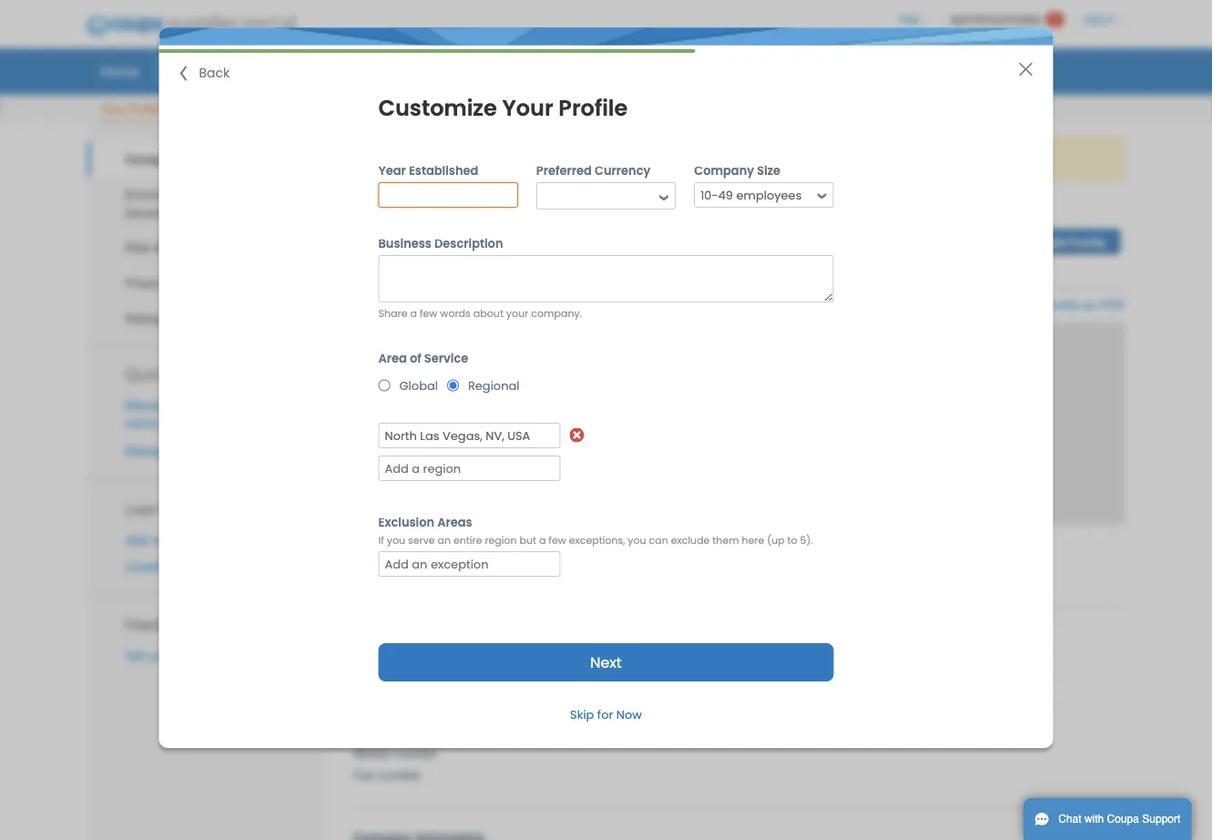Task type: locate. For each thing, give the bounding box(es) containing it.
doing business as
[[354, 546, 469, 561]]

1 horizontal spatial to
[[788, 533, 798, 547]]

1 horizontal spatial your
[[507, 306, 529, 320]]

next
[[591, 652, 622, 672]]

profile up social,
[[187, 152, 227, 167]]

profile down coupa supplier portal image
[[167, 62, 208, 80]]

0 vertical spatial &
[[198, 205, 207, 220]]

your right the in
[[891, 151, 916, 166]]

company inside customize your profile dialog
[[694, 162, 755, 179]]

doing
[[354, 546, 390, 561]]

share a few words about your company.
[[379, 306, 582, 320]]

legal
[[175, 443, 202, 458]]

number for fax number
[[378, 768, 422, 783]]

1 horizontal spatial profile
[[496, 151, 531, 166]]

exclusion areas group
[[369, 514, 843, 584]]

coupa
[[652, 151, 689, 166], [1108, 813, 1140, 826]]

business inside customize your profile dialog
[[379, 235, 432, 251]]

profile right discoverable at the bottom of the page
[[253, 559, 288, 574]]

1 vertical spatial business
[[379, 235, 432, 251]]

1 vertical spatial manage
[[125, 443, 171, 458]]

company size
[[694, 162, 781, 179]]

progress bar inside customize your profile dialog
[[159, 49, 696, 53]]

to left 5).
[[788, 533, 798, 547]]

you left can
[[628, 533, 647, 547]]

0 vertical spatial to
[[534, 151, 545, 166]]

profile preview link
[[727, 298, 811, 312]]

1 horizontal spatial company
[[694, 162, 755, 179]]

few left words
[[420, 306, 438, 320]]

global
[[400, 377, 438, 393]]

& right risk
[[154, 241, 162, 255]]

a right but on the bottom left of page
[[539, 533, 546, 547]]

coupa right the with at right
[[1108, 813, 1140, 826]]

2 horizontal spatial &
[[198, 205, 207, 220]]

learning center
[[125, 497, 240, 519]]

complete your profile to get discovered by coupa buyers that are looking for items in your category. alert
[[354, 135, 1126, 181]]

0 horizontal spatial for
[[598, 706, 614, 723]]

1 vertical spatial coupa
[[1108, 813, 1140, 826]]

0 horizontal spatial your
[[101, 102, 125, 116]]

a right the create
[[167, 559, 174, 574]]

environmental, social, governance & diversity link
[[87, 177, 326, 230]]

0 horizontal spatial a
[[167, 559, 174, 574]]

company inside 'link'
[[125, 152, 183, 167]]

your
[[467, 151, 492, 166], [891, 151, 916, 166], [507, 306, 529, 320]]

them
[[713, 533, 739, 547]]

risk & compliance link
[[87, 230, 326, 266]]

to left get
[[534, 151, 545, 166]]

your right complete
[[467, 151, 492, 166]]

a right 'share'
[[410, 306, 417, 320]]

primary inside tim burton enterprises banner
[[354, 571, 401, 585]]

of
[[410, 350, 422, 366]]

a for profile
[[167, 559, 174, 574]]

1 vertical spatial for
[[598, 706, 614, 723]]

ratings & references
[[125, 311, 249, 326]]

performance inside business performance link
[[736, 62, 819, 80]]

primary down doing
[[354, 571, 401, 585]]

manage payment information link
[[125, 398, 224, 431]]

performance up the "references"
[[180, 276, 253, 290]]

add more customers link
[[125, 533, 243, 547]]

your inside "link"
[[101, 102, 125, 116]]

coupa supplier portal image
[[73, 3, 308, 48]]

to
[[534, 151, 545, 166], [788, 533, 798, 547]]

exceptions,
[[569, 533, 625, 547]]

us
[[148, 649, 161, 663]]

& left diversity
[[198, 205, 207, 220]]

1 manage from the top
[[125, 398, 171, 413]]

1 vertical spatial a
[[539, 533, 546, 547]]

for left items at the top of the page
[[826, 151, 840, 166]]

is
[[749, 546, 760, 561]]

preferred currency
[[537, 162, 651, 179]]

1 primary from the top
[[354, 571, 401, 585]]

to inside exclusion areas if you serve an entire region but a few exceptions, you can exclude them here (up to 5).
[[788, 533, 798, 547]]

complete
[[409, 151, 464, 166]]

feedback
[[125, 613, 194, 635]]

1 vertical spatial &
[[154, 241, 162, 255]]

items
[[844, 151, 874, 166]]

2 primary from the top
[[354, 628, 401, 643]]

2 horizontal spatial you
[[628, 533, 647, 547]]

can
[[649, 533, 669, 547]]

0 vertical spatial few
[[420, 306, 438, 320]]

0 vertical spatial primary
[[354, 571, 401, 585]]

business up address
[[393, 546, 450, 561]]

business up the buyers
[[677, 62, 733, 80]]

your up get
[[502, 93, 554, 123]]

performance up are on the top right of page
[[736, 62, 819, 80]]

add
[[125, 533, 148, 547]]

Year Established text field
[[379, 182, 518, 208]]

company
[[125, 152, 183, 167], [694, 162, 755, 179]]

Add a region text field
[[380, 456, 559, 480]]

profile left as
[[1044, 298, 1080, 312]]

1 horizontal spatial performance
[[736, 62, 819, 80]]

serve
[[408, 533, 435, 547]]

0 horizontal spatial &
[[154, 241, 162, 255]]

contact
[[405, 628, 452, 643]]

your down "home" link
[[101, 102, 125, 116]]

you for us
[[195, 649, 216, 663]]

your
[[502, 93, 554, 123], [101, 102, 125, 116]]

1 horizontal spatial a
[[410, 306, 417, 320]]

manage payment information
[[125, 398, 224, 431]]

1 vertical spatial number
[[378, 768, 422, 783]]

profile up discovered
[[559, 93, 628, 123]]

you left think
[[195, 649, 216, 663]]

2 vertical spatial &
[[172, 311, 181, 326]]

role
[[354, 679, 380, 694]]

progress bar
[[159, 49, 696, 53]]

performance for business performance
[[736, 62, 819, 80]]

manage up information
[[125, 398, 171, 413]]

manage down information
[[125, 443, 171, 458]]

1 vertical spatial primary
[[354, 628, 401, 643]]

service
[[425, 350, 469, 366]]

preferred
[[537, 162, 592, 179]]

discoverable
[[178, 559, 249, 574]]

download profile as pdf button
[[983, 296, 1126, 314]]

ratings & references link
[[87, 301, 326, 336]]

sourcing
[[847, 62, 902, 80]]

as
[[453, 546, 469, 561]]

description
[[435, 235, 503, 251]]

Regional radio
[[447, 373, 459, 397]]

number down mobile number
[[378, 768, 422, 783]]

references
[[184, 311, 249, 326]]

number
[[395, 746, 438, 761], [378, 768, 422, 783]]

you inside button
[[195, 649, 216, 663]]

1 horizontal spatial you
[[387, 533, 406, 547]]

0 horizontal spatial company
[[125, 152, 183, 167]]

name
[[354, 657, 388, 671]]

0 horizontal spatial profile
[[253, 559, 288, 574]]

business description
[[379, 235, 503, 251]]

to inside alert
[[534, 151, 545, 166]]

Add an exception text field
[[380, 552, 559, 576]]

create a discoverable profile
[[125, 559, 288, 574]]

0 vertical spatial for
[[826, 151, 840, 166]]

information
[[125, 417, 188, 431]]

1 horizontal spatial few
[[549, 533, 567, 547]]

with
[[1085, 813, 1105, 826]]

0 horizontal spatial performance
[[180, 276, 253, 290]]

you right if
[[387, 533, 406, 547]]

2 horizontal spatial a
[[539, 533, 546, 547]]

coupa right 'by'
[[652, 151, 689, 166]]

tim burton enterprises image
[[354, 200, 426, 275]]

Preferred Currency text field
[[538, 184, 653, 208]]

&
[[198, 205, 207, 220], [154, 241, 162, 255], [172, 311, 181, 326]]

1 horizontal spatial coupa
[[1108, 813, 1140, 826]]

buyers
[[693, 151, 731, 166]]

primary up name
[[354, 628, 401, 643]]

0 vertical spatial profile
[[496, 151, 531, 166]]

(up
[[767, 533, 785, 547]]

learning
[[125, 497, 188, 519]]

profile inside dialog
[[559, 93, 628, 123]]

skip for now
[[571, 706, 642, 723]]

performance for financial performance
[[180, 276, 253, 290]]

setup
[[1010, 62, 1047, 80]]

1 horizontal spatial &
[[172, 311, 181, 326]]

1 horizontal spatial for
[[826, 151, 840, 166]]

0 horizontal spatial to
[[534, 151, 545, 166]]

now
[[617, 706, 642, 723]]

1 vertical spatial to
[[788, 533, 798, 547]]

performance
[[736, 62, 819, 80], [180, 276, 253, 290]]

your right about
[[507, 306, 529, 320]]

manage inside the manage payment information
[[125, 398, 171, 413]]

0 vertical spatial manage
[[125, 398, 171, 413]]

setup link
[[998, 57, 1058, 85]]

profile left get
[[496, 151, 531, 166]]

center
[[192, 497, 240, 519]]

business performance link
[[665, 57, 831, 85]]

0 vertical spatial coupa
[[652, 151, 689, 166]]

1 vertical spatial performance
[[180, 276, 253, 290]]

1 vertical spatial profile
[[253, 559, 288, 574]]

what
[[165, 649, 192, 663]]

for right skip
[[598, 706, 614, 723]]

0 vertical spatial number
[[395, 746, 438, 761]]

2 manage from the top
[[125, 443, 171, 458]]

2 vertical spatial business
[[393, 546, 450, 561]]

home
[[101, 62, 139, 80]]

manage legal entities link
[[125, 443, 246, 458]]

quick
[[125, 363, 166, 385]]

1 horizontal spatial your
[[502, 93, 554, 123]]

for inside button
[[598, 706, 614, 723]]

& right ratings
[[172, 311, 181, 326]]

0 vertical spatial business
[[677, 62, 733, 80]]

business left 'tim'
[[379, 235, 432, 251]]

profile preview
[[727, 298, 811, 312]]

2 vertical spatial a
[[167, 559, 174, 574]]

number up the fax number
[[395, 746, 438, 761]]

tell us what you think
[[125, 649, 247, 663]]

manage for manage payment information
[[125, 398, 171, 413]]

next button
[[379, 643, 834, 681]]

profile down "home" link
[[128, 102, 161, 116]]

environmental, social, governance & diversity
[[125, 187, 259, 220]]

0 vertical spatial performance
[[736, 62, 819, 80]]

a
[[410, 306, 417, 320], [539, 533, 546, 547], [167, 559, 174, 574]]

profile left progress
[[833, 208, 870, 222]]

0 horizontal spatial coupa
[[652, 151, 689, 166]]

financial
[[125, 276, 176, 290]]

manage for manage legal entities
[[125, 443, 171, 458]]

few right but on the bottom left of page
[[549, 533, 567, 547]]

0 horizontal spatial you
[[195, 649, 216, 663]]

0 vertical spatial a
[[410, 306, 417, 320]]

performance inside financial performance link
[[180, 276, 253, 290]]

1 vertical spatial few
[[549, 533, 567, 547]]

number for mobile number
[[395, 746, 438, 761]]



Task type: vqa. For each thing, say whether or not it's contained in the screenshot.
Search icon
no



Task type: describe. For each thing, give the bounding box(es) containing it.
& inside environmental, social, governance & diversity
[[198, 205, 207, 220]]

burton
[[494, 222, 569, 251]]

mobile
[[354, 746, 391, 761]]

region
[[485, 533, 517, 547]]

profile right edit
[[1070, 235, 1107, 249]]

profile inside 'button'
[[1044, 298, 1080, 312]]

exclusion areas if you serve an entire region but a few exceptions, you can exclude them here (up to 5).
[[379, 514, 814, 547]]

create a discoverable profile link
[[125, 559, 288, 574]]

a inside exclusion areas if you serve an entire region but a few exceptions, you can exclude them here (up to 5).
[[539, 533, 546, 547]]

0 horizontal spatial few
[[420, 306, 438, 320]]

areas
[[438, 514, 473, 530]]

mobile number
[[354, 746, 438, 761]]

regional
[[468, 377, 520, 393]]

download profile as pdf
[[983, 298, 1126, 312]]

Global radio
[[379, 373, 390, 397]]

diversity
[[210, 205, 259, 220]]

business for business description
[[379, 235, 432, 251]]

close image
[[1019, 62, 1034, 77]]

exclude
[[671, 533, 710, 547]]

support
[[1143, 813, 1181, 826]]

financial performance
[[125, 276, 253, 290]]

download
[[983, 298, 1040, 312]]

0 horizontal spatial your
[[467, 151, 492, 166]]

& for compliance
[[154, 241, 162, 255]]

category.
[[920, 151, 971, 166]]

primary for primary contact
[[354, 628, 401, 643]]

company for company profile
[[125, 152, 183, 167]]

payment
[[175, 398, 224, 413]]

quick links
[[125, 363, 206, 385]]

company profile
[[125, 152, 227, 167]]

coupa inside 'button'
[[1108, 813, 1140, 826]]

back
[[199, 64, 230, 82]]

area of service
[[379, 350, 469, 366]]

tim burton enterprises
[[446, 222, 706, 251]]

preview
[[767, 298, 811, 312]]

entities
[[205, 443, 246, 458]]

profile left preview
[[727, 298, 763, 312]]

governance
[[125, 205, 195, 220]]

year
[[379, 162, 406, 179]]

compliance
[[166, 241, 233, 255]]

edit profile link
[[1030, 229, 1121, 254]]

fax number
[[354, 768, 422, 783]]

profile link
[[155, 57, 220, 85]]

environmental,
[[125, 187, 210, 202]]

chat with coupa support button
[[1024, 798, 1192, 840]]

chat with coupa support
[[1059, 813, 1181, 826]]

primary for primary address
[[354, 571, 401, 585]]

customers
[[184, 533, 243, 547]]

delete image
[[570, 428, 588, 442]]

Company Size text field
[[696, 183, 811, 207]]

enterprises
[[577, 222, 706, 251]]

is ultimate parent
[[749, 546, 857, 561]]

area
[[379, 350, 407, 366]]

address
[[404, 571, 455, 585]]

customize your profile dialog
[[159, 27, 1054, 748]]

links
[[170, 363, 206, 385]]

your profile
[[101, 102, 161, 116]]

more
[[152, 533, 181, 547]]

profile inside "link"
[[128, 102, 161, 116]]

tim
[[446, 222, 487, 251]]

currency
[[595, 162, 651, 179]]

& for references
[[172, 311, 181, 326]]

an
[[438, 533, 451, 547]]

few inside exclusion areas if you serve an entire region but a few exceptions, you can exclude them here (up to 5).
[[549, 533, 567, 547]]

add more customers
[[125, 533, 243, 547]]

sourcing link
[[835, 57, 914, 85]]

skip
[[571, 706, 594, 723]]

risk
[[125, 241, 150, 255]]

coupa inside alert
[[652, 151, 689, 166]]

company for company size
[[694, 162, 755, 179]]

risk & compliance
[[125, 241, 233, 255]]

skip for now button
[[556, 700, 657, 730]]

progress
[[873, 208, 925, 222]]

profile inside 'link'
[[187, 152, 227, 167]]

established
[[409, 162, 479, 179]]

profile inside alert
[[496, 151, 531, 166]]

your inside dialog
[[502, 93, 554, 123]]

entire
[[454, 533, 482, 547]]

ultimate
[[763, 546, 814, 561]]

background image
[[354, 322, 1126, 525]]

2 horizontal spatial your
[[891, 151, 916, 166]]

tim burton enterprises banner
[[347, 200, 1145, 607]]

profile progress
[[833, 208, 925, 222]]

business for business performance
[[677, 62, 733, 80]]

exclusion
[[379, 514, 435, 530]]

year established
[[379, 162, 479, 179]]

manage legal entities
[[125, 443, 246, 458]]

home link
[[89, 57, 151, 85]]

timburton1006@gmail.com
[[521, 701, 674, 716]]

edit
[[1044, 235, 1067, 249]]

a for words
[[410, 306, 417, 320]]

edit profile
[[1044, 235, 1107, 249]]

Business Description text field
[[379, 255, 834, 303]]

social,
[[214, 187, 252, 202]]

about
[[474, 306, 504, 320]]

you for areas
[[387, 533, 406, 547]]

here
[[742, 533, 765, 547]]

chat
[[1059, 813, 1082, 826]]

as
[[1083, 298, 1097, 312]]

if
[[379, 533, 384, 547]]

parent
[[817, 546, 857, 561]]

your inside dialog
[[507, 306, 529, 320]]

business inside tim burton enterprises banner
[[393, 546, 450, 561]]

area of service option group
[[369, 350, 843, 397]]

business performance
[[677, 62, 819, 80]]

for inside alert
[[826, 151, 840, 166]]

Add a region text field
[[380, 424, 559, 447]]

primary contact
[[354, 628, 452, 643]]

in
[[878, 151, 888, 166]]

back button
[[181, 64, 230, 83]]



